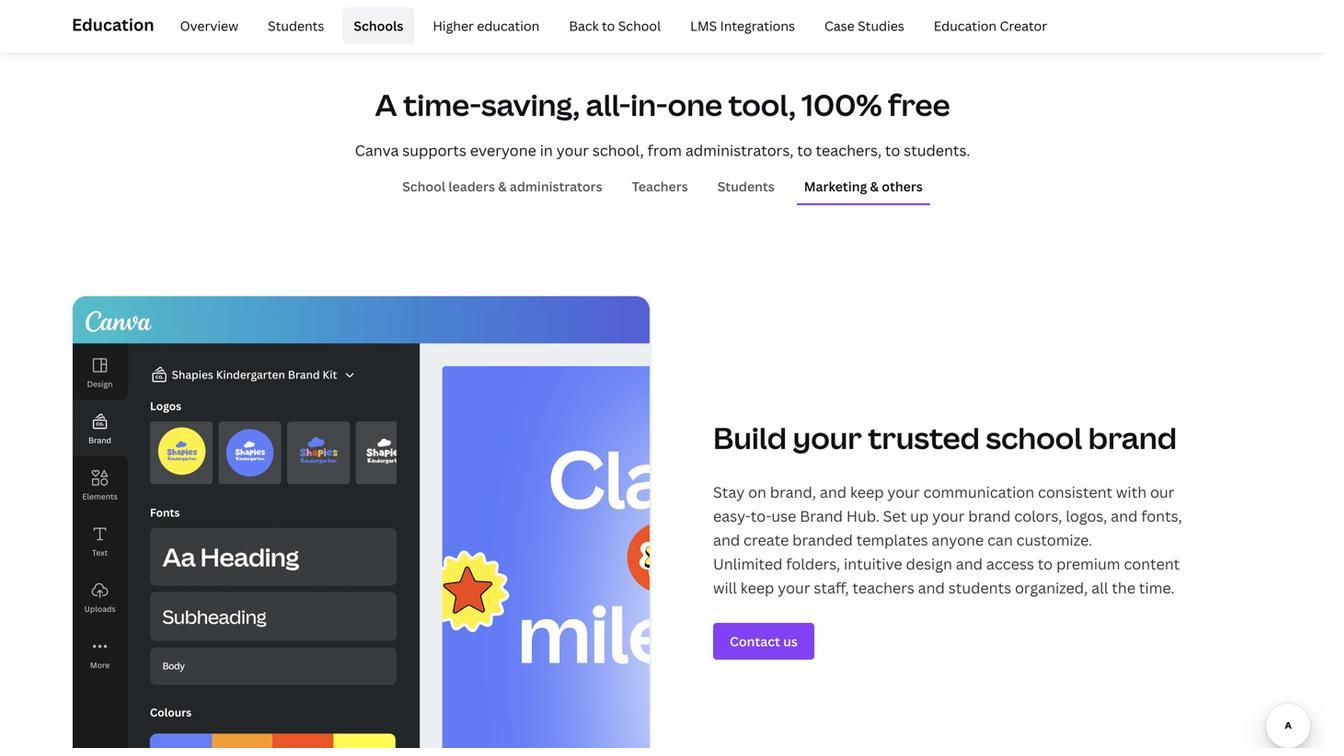 Task type: describe. For each thing, give the bounding box(es) containing it.
and down with
[[1111, 506, 1138, 526]]

back
[[569, 17, 599, 35]]

create
[[744, 530, 789, 550]]

lms
[[690, 17, 717, 35]]

overview
[[180, 17, 238, 35]]

higher education
[[433, 17, 540, 35]]

leaders
[[449, 178, 495, 195]]

0 horizontal spatial keep
[[741, 578, 774, 598]]

students inside button
[[718, 178, 775, 195]]

premium
[[1056, 554, 1120, 574]]

your up brand,
[[793, 418, 862, 458]]

brand
[[800, 506, 843, 526]]

case
[[825, 17, 855, 35]]

our
[[1150, 482, 1175, 502]]

& inside button
[[870, 178, 879, 195]]

school leaders & administrators
[[402, 178, 602, 195]]

everyone
[[470, 140, 536, 160]]

students
[[949, 578, 1011, 598]]

students button
[[710, 170, 782, 204]]

others
[[882, 178, 923, 195]]

marketing & others button
[[797, 170, 930, 204]]

build
[[713, 418, 787, 458]]

creator
[[1000, 17, 1047, 35]]

higher
[[433, 17, 474, 35]]

brand inside stay on brand, and keep your communication consistent with our easy-to-use brand hub. set up your brand colors, logos, and fonts, and create branded templates anyone can customize. unlimited folders, intuitive design and access to premium content will keep your staff, teachers and students organized, all the time.
[[968, 506, 1011, 526]]

hub.
[[847, 506, 880, 526]]

folders,
[[786, 554, 840, 574]]

tool,
[[728, 85, 796, 125]]

administrators
[[510, 178, 602, 195]]

stay
[[713, 482, 745, 502]]

your right in
[[557, 140, 589, 160]]

with
[[1116, 482, 1147, 502]]

integrations
[[720, 17, 795, 35]]

stay on brand, and keep your communication consistent with our easy-to-use brand hub. set up your brand colors, logos, and fonts, and create branded templates anyone can customize. unlimited folders, intuitive design and access to premium content will keep your staff, teachers and students organized, all the time.
[[713, 482, 1182, 598]]

canva
[[355, 140, 399, 160]]

0 vertical spatial brand
[[1088, 418, 1177, 458]]

school,
[[593, 140, 644, 160]]

supports
[[402, 140, 467, 160]]

education creator
[[934, 17, 1047, 35]]

anyone
[[932, 530, 984, 550]]

to-
[[751, 506, 772, 526]]

schools link
[[343, 7, 414, 44]]

colors,
[[1014, 506, 1062, 526]]

in
[[540, 140, 553, 160]]

students link
[[257, 7, 335, 44]]

up
[[910, 506, 929, 526]]

fonts,
[[1141, 506, 1182, 526]]

design
[[906, 554, 952, 574]]

marketing
[[804, 178, 867, 195]]

intuitive
[[844, 554, 902, 574]]

case studies
[[825, 17, 904, 35]]

school staff using canva's brand book image
[[72, 296, 652, 748]]

the
[[1112, 578, 1136, 598]]

organized,
[[1015, 578, 1088, 598]]

to inside menu bar
[[602, 17, 615, 35]]

templates
[[856, 530, 928, 550]]



Task type: locate. For each thing, give the bounding box(es) containing it.
students left schools link at the left
[[268, 17, 324, 35]]

branded
[[793, 530, 853, 550]]

and up students
[[956, 554, 983, 574]]

students.
[[904, 140, 970, 160]]

1 vertical spatial students
[[718, 178, 775, 195]]

school down supports at the top of the page
[[402, 178, 446, 195]]

and up the brand
[[820, 482, 847, 502]]

trusted
[[868, 418, 980, 458]]

customize.
[[1017, 530, 1092, 550]]

higher education link
[[422, 7, 551, 44]]

set
[[883, 506, 907, 526]]

teachers button
[[625, 170, 695, 204]]

0 horizontal spatial &
[[498, 178, 507, 195]]

school
[[618, 17, 661, 35], [402, 178, 446, 195]]

menu bar
[[162, 7, 1058, 44]]

1 horizontal spatial education
[[934, 17, 997, 35]]

to inside stay on brand, and keep your communication consistent with our easy-to-use brand hub. set up your brand colors, logos, and fonts, and create branded templates anyone can customize. unlimited folders, intuitive design and access to premium content will keep your staff, teachers and students organized, all the time.
[[1038, 554, 1053, 574]]

a
[[375, 85, 397, 125]]

1 & from the left
[[498, 178, 507, 195]]

1 horizontal spatial students
[[718, 178, 775, 195]]

saving,
[[481, 85, 580, 125]]

school right back
[[618, 17, 661, 35]]

studies
[[858, 17, 904, 35]]

use
[[772, 506, 796, 526]]

to up the organized,
[[1038, 554, 1053, 574]]

all
[[1092, 578, 1108, 598]]

can
[[987, 530, 1013, 550]]

communication
[[924, 482, 1035, 502]]

menu bar containing overview
[[162, 7, 1058, 44]]

& left "others"
[[870, 178, 879, 195]]

0 vertical spatial school
[[618, 17, 661, 35]]

keep
[[850, 482, 884, 502], [741, 578, 774, 598]]

0 horizontal spatial school
[[402, 178, 446, 195]]

education
[[477, 17, 540, 35]]

school leaders & administrators button
[[395, 170, 610, 204]]

a time-saving, all-in-one tool, 100% free
[[375, 85, 950, 125]]

content
[[1124, 554, 1180, 574]]

on
[[748, 482, 767, 502]]

0 horizontal spatial students
[[268, 17, 324, 35]]

teachers
[[853, 578, 915, 598]]

access
[[986, 554, 1034, 574]]

school
[[986, 418, 1082, 458]]

consistent
[[1038, 482, 1113, 502]]

1 horizontal spatial school
[[618, 17, 661, 35]]

lms integrations
[[690, 17, 795, 35]]

keep up the hub.
[[850, 482, 884, 502]]

brand
[[1088, 418, 1177, 458], [968, 506, 1011, 526]]

lms integrations link
[[679, 7, 806, 44]]

all-
[[586, 85, 631, 125]]

0 horizontal spatial education
[[72, 13, 154, 36]]

brand,
[[770, 482, 816, 502]]

and down easy-
[[713, 530, 740, 550]]

&
[[498, 178, 507, 195], [870, 178, 879, 195]]

marketing & others
[[804, 178, 923, 195]]

education
[[72, 13, 154, 36], [934, 17, 997, 35]]

keep down "unlimited"
[[741, 578, 774, 598]]

in-
[[631, 85, 668, 125]]

canva supports everyone in your school, from administrators, to teachers, to students.
[[355, 140, 970, 160]]

brand down communication
[[968, 506, 1011, 526]]

from
[[648, 140, 682, 160]]

1 horizontal spatial &
[[870, 178, 879, 195]]

back to school
[[569, 17, 661, 35]]

to left teachers,
[[797, 140, 812, 160]]

case studies link
[[814, 7, 915, 44]]

students
[[268, 17, 324, 35], [718, 178, 775, 195]]

time.
[[1139, 578, 1175, 598]]

1 vertical spatial keep
[[741, 578, 774, 598]]

students inside menu bar
[[268, 17, 324, 35]]

easy-
[[713, 506, 751, 526]]

0 vertical spatial students
[[268, 17, 324, 35]]

1 horizontal spatial brand
[[1088, 418, 1177, 458]]

teachers
[[632, 178, 688, 195]]

& right leaders
[[498, 178, 507, 195]]

100%
[[802, 85, 882, 125]]

staff,
[[814, 578, 849, 598]]

schools
[[354, 17, 403, 35]]

time-
[[403, 85, 481, 125]]

your up 'set'
[[888, 482, 920, 502]]

to right back
[[602, 17, 615, 35]]

& inside button
[[498, 178, 507, 195]]

students down administrators,
[[718, 178, 775, 195]]

unlimited
[[713, 554, 783, 574]]

education for education
[[72, 13, 154, 36]]

to
[[602, 17, 615, 35], [797, 140, 812, 160], [885, 140, 900, 160], [1038, 554, 1053, 574]]

free
[[888, 85, 950, 125]]

one
[[668, 85, 722, 125]]

logos,
[[1066, 506, 1107, 526]]

school inside button
[[402, 178, 446, 195]]

and down design
[[918, 578, 945, 598]]

your up anyone
[[932, 506, 965, 526]]

education creator link
[[923, 7, 1058, 44]]

administrators,
[[686, 140, 794, 160]]

will
[[713, 578, 737, 598]]

back to school link
[[558, 7, 672, 44]]

teachers,
[[816, 140, 882, 160]]

2 & from the left
[[870, 178, 879, 195]]

brand up with
[[1088, 418, 1177, 458]]

your down "folders,"
[[778, 578, 810, 598]]

build your trusted school brand
[[713, 418, 1177, 458]]

0 horizontal spatial brand
[[968, 506, 1011, 526]]

1 vertical spatial brand
[[968, 506, 1011, 526]]

and
[[820, 482, 847, 502], [1111, 506, 1138, 526], [713, 530, 740, 550], [956, 554, 983, 574], [918, 578, 945, 598]]

1 vertical spatial school
[[402, 178, 446, 195]]

0 vertical spatial keep
[[850, 482, 884, 502]]

1 horizontal spatial keep
[[850, 482, 884, 502]]

your
[[557, 140, 589, 160], [793, 418, 862, 458], [888, 482, 920, 502], [932, 506, 965, 526], [778, 578, 810, 598]]

education for education creator
[[934, 17, 997, 35]]

overview link
[[169, 7, 249, 44]]

to up "others"
[[885, 140, 900, 160]]



Task type: vqa. For each thing, say whether or not it's contained in the screenshot.
1.1 OPENING CANVA FOR THE FIRST TIME V2 image
no



